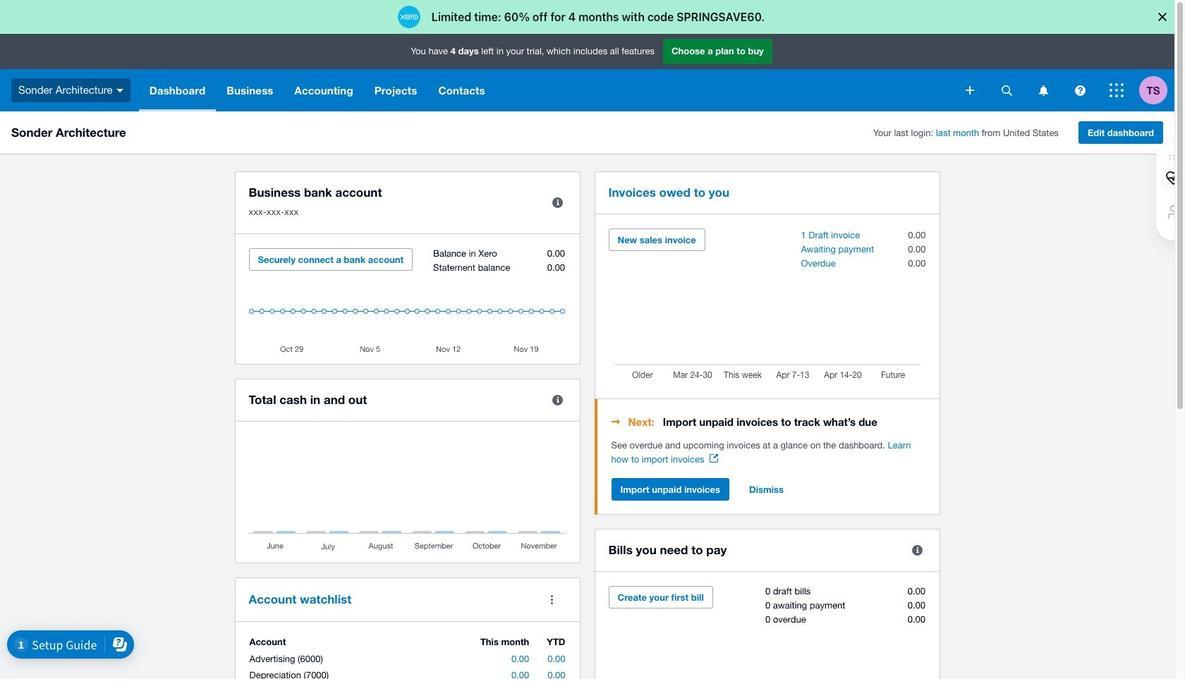 Task type: locate. For each thing, give the bounding box(es) containing it.
0 horizontal spatial svg image
[[966, 86, 974, 95]]

dialog
[[0, 0, 1185, 34]]

svg image
[[1001, 85, 1012, 96], [966, 86, 974, 95]]

banner
[[0, 34, 1175, 111]]

empty state bank feed widget with a tooltip explaining the feature. includes a 'securely connect a bank account' button and a data-less flat line graph marking four weekly dates, indicating future account balance tracking. image
[[249, 248, 566, 353]]

panel body document
[[611, 439, 926, 467], [611, 439, 926, 467]]

opens in a new tab image
[[710, 454, 718, 463]]

empty state of the bills widget with a 'create your first bill' button and an unpopulated column graph. image
[[608, 586, 926, 679]]

svg image
[[1110, 83, 1124, 97], [1039, 85, 1048, 96], [1075, 85, 1085, 96], [116, 89, 123, 92]]

heading
[[611, 413, 926, 430]]



Task type: describe. For each thing, give the bounding box(es) containing it.
1 horizontal spatial svg image
[[1001, 85, 1012, 96]]

accounts watchlist options image
[[538, 585, 566, 614]]

empty state widget for the total cash in and out feature, displaying a column graph summarising bank transaction data as total money in versus total money out across all connected bank accounts, enabling a visual comparison of the two amounts. image
[[249, 436, 566, 552]]



Task type: vqa. For each thing, say whether or not it's contained in the screenshot.
text box at the bottom right of the page
no



